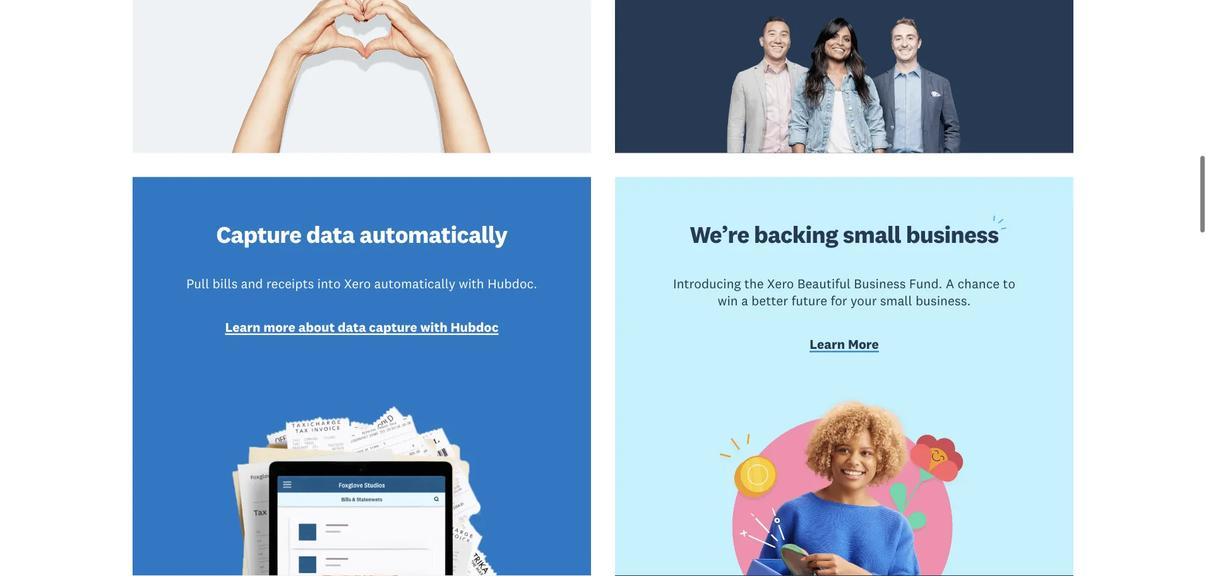 Task type: vqa. For each thing, say whether or not it's contained in the screenshot.
the bottommost Small
yes



Task type: locate. For each thing, give the bounding box(es) containing it.
a
[[742, 272, 749, 289]]

business
[[854, 255, 906, 272]]

for
[[831, 272, 848, 289]]

we're
[[690, 200, 750, 229]]

small inside introducing the xero beautiful business fund. a chance to win a better future for your small business.
[[881, 272, 913, 289]]

capture data automatically
[[216, 200, 508, 229]]

small up business
[[843, 200, 902, 229]]

small down business
[[881, 272, 913, 289]]

hands in a heart shape image
[[229, 0, 495, 133]]

data
[[306, 200, 355, 229]]

business.
[[916, 272, 971, 289]]

1 vertical spatial small
[[881, 272, 913, 289]]

accountants and bookkeepers standing next to each other image
[[712, 0, 977, 133]]

introducing
[[673, 255, 741, 272]]

a
[[946, 255, 955, 272]]

0 vertical spatial small
[[843, 200, 902, 229]]

backing
[[754, 200, 839, 229]]

beautiful
[[798, 255, 851, 272]]

small
[[843, 200, 902, 229], [881, 272, 913, 289]]



Task type: describe. For each thing, give the bounding box(es) containing it.
chance
[[958, 255, 1000, 272]]

your
[[851, 272, 877, 289]]

a tablet device shows scanned bills and statements over a pile of paperwork image
[[181, 363, 543, 577]]

capture
[[216, 200, 302, 229]]

better
[[752, 272, 789, 289]]

xero
[[767, 255, 794, 272]]

to
[[1003, 255, 1016, 272]]

business
[[906, 200, 999, 229]]

automatically
[[360, 200, 508, 229]]

introducing the xero beautiful business fund. a chance to win a better future for your small business.
[[673, 255, 1016, 289]]

fund.
[[910, 255, 943, 272]]

a retail store owner holds a shoe box and smiles at the camera image
[[712, 369, 977, 577]]

we're backing small
[[690, 200, 906, 229]]

the
[[745, 255, 764, 272]]

future
[[792, 272, 828, 289]]

win
[[718, 272, 738, 289]]



